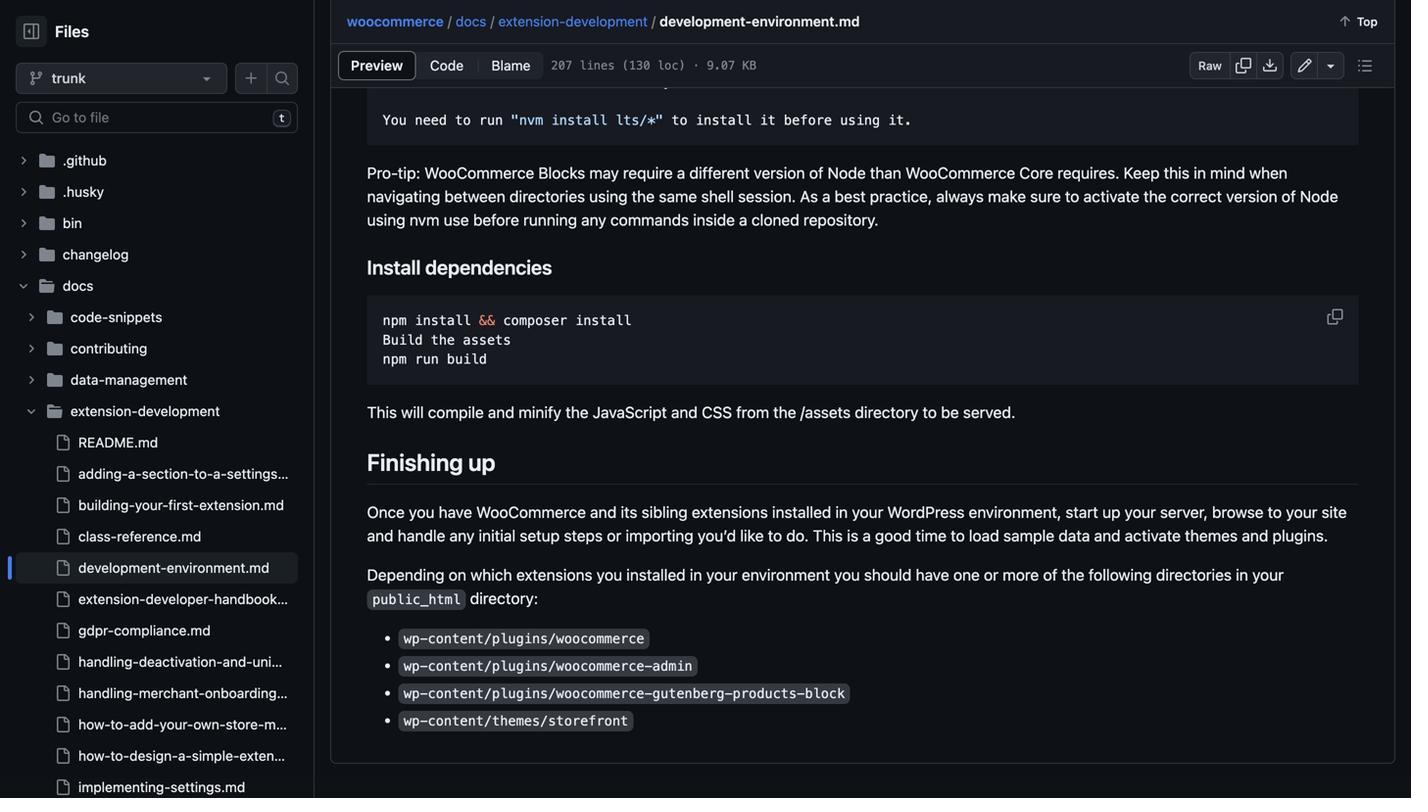 Task type: locate. For each thing, give the bounding box(es) containing it.
3 file image from the top
[[55, 655, 71, 671]]

the down data
[[1062, 566, 1085, 585]]

2 handling- from the top
[[78, 686, 139, 702]]

file image
[[55, 435, 71, 451], [55, 624, 71, 639], [55, 655, 71, 671], [55, 749, 71, 765], [55, 780, 71, 796]]

0 horizontal spatial development-
[[78, 560, 167, 576]]

copy image
[[1328, 310, 1344, 325]]

2 file image from the top
[[55, 498, 71, 514]]

installed
[[772, 504, 832, 522], [627, 566, 686, 585]]

2 vertical spatial using
[[367, 211, 406, 230]]

activate inside once you have woocommerce and its sibling extensions installed in your wordpress environment, start up your server, browse to your site and handle any initial setup steps or importing you'd like to do. this is a good time to load sample data and activate themes and plugins.
[[1125, 527, 1181, 546]]

time
[[916, 527, 947, 546]]

0 vertical spatial run
[[479, 113, 503, 128]]

file directory fill image left the bin
[[39, 216, 55, 231]]

and down once
[[367, 527, 394, 546]]

2 vertical spatial chevron right image
[[25, 374, 37, 386]]

file image for development-environment.md
[[55, 561, 71, 576]]

1 horizontal spatial docs
[[456, 13, 487, 29]]

chevron right image for .husky
[[18, 186, 29, 198]]

3 chevron right image from the top
[[25, 374, 37, 386]]

class-reference.md
[[78, 529, 201, 545]]

7 file image from the top
[[55, 718, 71, 733]]

1 vertical spatial up
[[1103, 504, 1121, 522]]

to- up 'implementing-'
[[110, 749, 129, 765]]

installed inside once you have woocommerce and its sibling extensions installed in your wordpress environment, start up your server, browse to your site and handle any initial setup steps or importing you'd like to do. this is a good time to load sample data and activate themes and plugins.
[[772, 504, 832, 522]]

version inside found ' /path/to/woocommerce-gutenberg-products-block/.nvmrc n/a: version " lts/* -> n/a "
[[423, 74, 479, 89]]

chevron right image left the bin
[[18, 218, 29, 229]]

4 wp- from the top
[[404, 714, 428, 729]]

file directory fill image left ".husky" in the left of the page
[[39, 184, 55, 200]]

0 horizontal spatial run
[[415, 352, 439, 367]]

your up plugins.
[[1287, 504, 1318, 522]]

your- up reference.md
[[135, 498, 168, 514]]

1 vertical spatial or
[[984, 566, 999, 585]]

this will compile and minify the javascript and css from the /assets directory to be served.
[[367, 403, 1016, 422]]

a- up settings.md
[[178, 749, 192, 765]]

have right don't
[[494, 0, 527, 19]]

finishing up
[[367, 449, 496, 476]]

1 horizontal spatial this
[[813, 527, 843, 546]]

1 group from the top
[[16, 302, 406, 799]]

chevron right image down search icon
[[18, 155, 29, 167]]

/assets
[[801, 403, 851, 422]]

best
[[835, 187, 866, 206]]

4 file image from the top
[[55, 561, 71, 576]]

class-
[[78, 529, 117, 545]]

0 horizontal spatial development
[[138, 403, 220, 420]]

pro-tip: woocommerce blocks may require a different version of node than woocommerce core requires. keep this in mind when navigating between directories using the same shell session. as a best practice, always make sure to activate the correct version of node using nvm use before running any commands inside a cloned repository.
[[367, 164, 1339, 230]]

npm down the build
[[383, 352, 407, 367]]

2 vertical spatial to-
[[110, 749, 129, 765]]

1 file image from the top
[[55, 467, 71, 482]]

1 horizontal spatial is
[[847, 527, 859, 546]]

2 file directory fill image from the top
[[39, 247, 55, 263]]

1 horizontal spatial up
[[1103, 504, 1121, 522]]

directories inside depending on which extensions you installed in your environment you should have one or more of the following directories in your public_html directory:
[[1157, 566, 1232, 585]]

install inside composer install build the assets npm run build
[[575, 313, 632, 329]]

0 vertical spatial activate
[[1084, 187, 1140, 206]]

1 horizontal spatial it.
[[1063, 0, 1077, 19]]

0 horizontal spatial docs
[[63, 278, 94, 294]]

admin
[[653, 659, 693, 675]]

have up the handle
[[439, 504, 472, 522]]

file directory fill image for bin
[[39, 216, 55, 231]]

directories down themes
[[1157, 566, 1232, 585]]

1 horizontal spatial or
[[984, 566, 999, 585]]

your down plugins.
[[1253, 566, 1284, 585]]

0 vertical spatial or
[[607, 527, 622, 546]]

0 vertical spatial handling-
[[78, 654, 139, 671]]

npm
[[383, 313, 407, 329], [383, 352, 407, 367]]

from
[[736, 403, 770, 422]]

chevron right image up chevron down image
[[18, 249, 29, 261]]

any inside pro-tip: woocommerce blocks may require a different version of node than woocommerce core requires. keep this in mind when navigating between directories using the same shell session. as a best practice, always make sure to activate the correct version of node using nvm use before running any commands inside a cloned repository.
[[582, 211, 607, 230]]

0 horizontal spatial lts/*
[[495, 74, 535, 89]]

content/plugins/woocommerce
[[428, 632, 645, 647]]

0 horizontal spatial is
[[608, 74, 624, 89]]

loc)
[[658, 59, 686, 73]]

install
[[1018, 0, 1059, 19], [551, 113, 608, 128], [696, 113, 752, 128], [415, 313, 471, 329], [575, 313, 632, 329]]

1 vertical spatial extension-
[[71, 403, 138, 420]]

content/plugins/woocommerce- for admin
[[428, 659, 653, 675]]

file image for how-to-design-a-simple-extension.md
[[55, 749, 71, 765]]

install right composer
[[575, 313, 632, 329]]

and left its
[[590, 504, 617, 522]]

your down the you'd
[[707, 566, 738, 585]]

deactivation-
[[139, 654, 223, 671]]

like
[[740, 527, 764, 546]]

1 content/plugins/woocommerce- from the top
[[428, 659, 653, 675]]

5 file image from the top
[[55, 592, 71, 608]]

1 vertical spatial products-
[[733, 687, 805, 702]]

0 horizontal spatial up
[[468, 449, 496, 476]]

run inside is not yet installed. you need to run
[[479, 113, 503, 128]]

may
[[590, 164, 619, 183]]

cloned
[[752, 211, 800, 230]]

group containing code-snippets
[[16, 302, 406, 799]]

0 vertical spatial extension-
[[499, 13, 566, 29]]

2 how- from the top
[[78, 749, 110, 765]]

n/a:
[[383, 74, 415, 89]]

in inside pro-tip: woocommerce blocks may require a different version of node than woocommerce core requires. keep this in mind when navigating between directories using the same shell session. as a best practice, always make sure to activate the correct version of node using nvm use before running any commands inside a cloned repository.
[[1194, 164, 1207, 183]]

is left good
[[847, 527, 859, 546]]

1 vertical spatial lts/*
[[616, 113, 656, 128]]

different
[[690, 164, 750, 183]]

be
[[941, 403, 959, 422]]

found ' /path/to/woocommerce-gutenberg-products-block/.nvmrc n/a: version " lts/* -> n/a "
[[383, 55, 856, 89]]

file directory fill image for .github
[[39, 153, 55, 169]]

your- down merchant-
[[160, 717, 193, 733]]

files tree
[[16, 145, 406, 799]]

the right from
[[774, 403, 797, 422]]

1 vertical spatial to-
[[110, 717, 129, 733]]

0 horizontal spatial have
[[439, 504, 472, 522]]

0 vertical spatial up
[[468, 449, 496, 476]]

a- down readme.md
[[128, 466, 142, 482]]

a up same
[[677, 164, 686, 183]]

file image for readme.md
[[55, 435, 71, 451]]

0 horizontal spatial this
[[367, 403, 397, 422]]

lts/* down blame
[[495, 74, 535, 89]]

it. up than
[[889, 113, 913, 128]]

1 wp- from the top
[[404, 632, 428, 647]]

docs right file directory open fill icon
[[63, 278, 94, 294]]

build
[[383, 333, 423, 348]]

wp-content/plugins/woocommerce-admin
[[404, 659, 693, 675]]

1 vertical spatial environment.md
[[167, 560, 269, 576]]

it
[[760, 113, 776, 128]]

content/plugins/woocommerce- for gutenberg-
[[428, 687, 653, 702]]

same
[[659, 187, 697, 206]]

woocommerce inside once you have woocommerce and its sibling extensions installed in your wordpress environment, start up your server, browse to your site and handle any initial setup steps or importing you'd like to do. this is a good time to load sample data and activate themes and plugins.
[[476, 504, 586, 522]]

0 vertical spatial before
[[784, 113, 832, 128]]

" down blame
[[487, 74, 495, 89]]

1 horizontal spatial will
[[845, 0, 868, 19]]

environment.md
[[752, 13, 860, 29], [167, 560, 269, 576]]

activate inside pro-tip: woocommerce blocks may require a different version of node than woocommerce core requires. keep this in mind when navigating between directories using the same shell session. as a best practice, always make sure to activate the correct version of node using nvm use before running any commands inside a cloned repository.
[[1084, 187, 1140, 206]]

1 vertical spatial node
[[828, 164, 866, 183]]

extension- up /path/to/woocommerce-
[[499, 13, 566, 29]]

" down the not
[[656, 113, 664, 128]]

2 file image from the top
[[55, 624, 71, 639]]

environment.md inside tree item
[[167, 560, 269, 576]]

/ left docs link at the left top of the page
[[448, 13, 452, 29]]

2 horizontal spatial /
[[652, 13, 656, 29]]

installed down the importing
[[627, 566, 686, 585]]

1 vertical spatial content/plugins/woocommerce-
[[428, 687, 653, 702]]

2 npm from the top
[[383, 352, 407, 367]]

to- up first-
[[194, 466, 213, 482]]

inside
[[693, 211, 735, 230]]

lts/* inside found ' /path/to/woocommerce-gutenberg-products-block/.nvmrc n/a: version " lts/* -> n/a "
[[495, 74, 535, 89]]

1 horizontal spatial installed
[[772, 504, 832, 522]]

1 how- from the top
[[78, 717, 110, 733]]

woocommerce / docs / extension-development / development-environment.md
[[347, 13, 860, 29]]

have inside depending on which extensions you installed in your environment you should have one or more of the following directories in your public_html directory:
[[916, 566, 950, 585]]

your left server, on the bottom
[[1125, 504, 1157, 522]]

development up 'lines'
[[566, 13, 648, 29]]

design-
[[129, 749, 178, 765]]

is down 'lines'
[[608, 74, 624, 89]]

a right as in the right of the page
[[823, 187, 831, 206]]

implementing-
[[78, 780, 171, 796]]

1 vertical spatial extensions
[[517, 566, 593, 585]]

0 vertical spatial gutenberg-
[[608, 55, 688, 70]]

file directory fill image
[[39, 153, 55, 169], [39, 247, 55, 263]]

more edit options image
[[1323, 58, 1339, 74]]

data
[[1059, 527, 1091, 546]]

gdpr-compliance.md
[[78, 623, 211, 639]]

extensions down setup
[[517, 566, 593, 585]]

file directory fill image for contributing
[[47, 341, 63, 357]]

npm inside composer install build the assets npm run build
[[383, 352, 407, 367]]

207 lines (130 loc) · 9.07 kb
[[551, 59, 757, 73]]

and left minify
[[488, 403, 515, 422]]

2 / from the left
[[491, 13, 495, 29]]

raw
[[1199, 59, 1223, 73]]

4 chevron right image from the top
[[18, 249, 29, 261]]

file image for adding-a-section-to-a-settings-tab.md
[[55, 467, 71, 482]]

extensions inside depending on which extensions you installed in your environment you should have one or more of the following directories in your public_html directory:
[[517, 566, 593, 585]]

pro-
[[367, 164, 398, 183]]

docs link
[[456, 13, 487, 29]]

will left compile
[[401, 403, 424, 422]]

file image inside development-environment.md tree item
[[55, 561, 71, 576]]

up down compile
[[468, 449, 496, 476]]

0 vertical spatial npm
[[383, 313, 407, 329]]

the down npm install &&
[[431, 333, 455, 348]]

extension-developer-handbook.md
[[78, 592, 301, 608]]

1 horizontal spatial development
[[566, 13, 648, 29]]

1 vertical spatial any
[[450, 527, 475, 546]]

group
[[16, 302, 406, 799], [16, 427, 406, 799]]

the inside composer install build the assets npm run build
[[431, 333, 455, 348]]

handling-
[[78, 654, 139, 671], [78, 686, 139, 702]]

0 vertical spatial content/plugins/woocommerce-
[[428, 659, 653, 675]]

you
[[423, 0, 449, 19], [908, 0, 933, 19], [958, 0, 984, 19], [409, 504, 435, 522], [597, 566, 623, 585], [835, 566, 860, 585]]

1 horizontal spatial nvm
[[519, 113, 543, 128]]

readme.md
[[78, 435, 158, 451]]

1 vertical spatial how-
[[78, 749, 110, 765]]

do.
[[787, 527, 809, 546]]

1 horizontal spatial development-
[[660, 13, 752, 29]]

and down browse
[[1242, 527, 1269, 546]]

download raw file tooltip
[[1257, 52, 1284, 79]]

its
[[621, 504, 638, 522]]

you down steps at the left of page
[[597, 566, 623, 585]]

1 horizontal spatial /
[[491, 13, 495, 29]]

don't
[[453, 0, 490, 19]]

file directory fill image for changelog
[[39, 247, 55, 263]]

0 vertical spatial extensions
[[692, 504, 768, 522]]

0 vertical spatial it.
[[1063, 0, 1077, 19]]

file directory open fill image
[[47, 404, 63, 420]]

extensions up the you'd
[[692, 504, 768, 522]]

require
[[623, 164, 673, 183]]

0 vertical spatial how-
[[78, 717, 110, 733]]

file image for handling-merchant-onboarding.md
[[55, 686, 71, 702]]

directory:
[[470, 590, 538, 608]]

1 vertical spatial development
[[138, 403, 220, 420]]

to- up design- on the left of page
[[110, 717, 129, 733]]

0 horizontal spatial directories
[[510, 187, 585, 206]]

chevron right image for bin
[[18, 218, 29, 229]]

served.
[[963, 403, 1016, 422]]

handling-deactivation-and-uninstallation.md
[[78, 654, 361, 671]]

group for extension-development
[[16, 427, 406, 799]]

using down the navigating
[[367, 211, 406, 230]]

how- left add-
[[78, 717, 110, 733]]

nvm down -
[[519, 113, 543, 128]]

it.
[[1063, 0, 1077, 19], [889, 113, 913, 128]]

installed inside depending on which extensions you installed in your environment you should have one or more of the following directories in your public_html directory:
[[627, 566, 686, 585]]

a left good
[[863, 527, 871, 546]]

chevron right image
[[25, 312, 37, 324], [25, 343, 37, 355], [25, 374, 37, 386]]

using down may
[[589, 187, 628, 206]]

any inside once you have woocommerce and its sibling extensions installed in your wordpress environment, start up your server, browse to your site and handle any initial setup steps or importing you'd like to do. this is a good time to load sample data and activate themes and plugins.
[[450, 527, 475, 546]]

yet
[[664, 74, 688, 89]]

gutenberg- up the not
[[608, 55, 688, 70]]

docs up code
[[456, 13, 487, 29]]

npm up the build
[[383, 313, 407, 329]]

1 file image from the top
[[55, 435, 71, 451]]

1 file directory fill image from the top
[[39, 153, 55, 169]]

a- up building-your-first-extension.md
[[213, 466, 227, 482]]

before right it
[[784, 113, 832, 128]]

0 horizontal spatial node
[[696, 0, 734, 19]]

1 vertical spatial directories
[[1157, 566, 1232, 585]]

server,
[[1161, 504, 1208, 522]]

how-to-add-your-own-store-management-links.md
[[78, 717, 406, 733]]

to right sure
[[1066, 187, 1080, 206]]

products- inside found ' /path/to/woocommerce-gutenberg-products-block/.nvmrc n/a: version " lts/* -> n/a "
[[688, 55, 760, 70]]

file image for extension-developer-handbook.md
[[55, 592, 71, 608]]

file view element
[[338, 51, 544, 80]]

3 chevron right image from the top
[[18, 218, 29, 229]]

0 vertical spatial is
[[608, 74, 624, 89]]

or inside once you have woocommerce and its sibling extensions installed in your wordpress environment, start up your server, browse to your site and handle any initial setup steps or importing you'd like to do. this is a good time to load sample data and activate themes and plugins.
[[607, 527, 622, 546]]

3 file image from the top
[[55, 529, 71, 545]]

0 vertical spatial file directory fill image
[[39, 153, 55, 169]]

0 vertical spatial development-
[[660, 13, 752, 29]]

of up loc)
[[677, 0, 691, 19]]

run inside composer install build the assets npm run build
[[415, 352, 439, 367]]

version up 207 lines (130 loc) · 9.07 kb
[[622, 0, 673, 19]]

0 horizontal spatial installed
[[627, 566, 686, 585]]

1 vertical spatial npm
[[383, 352, 407, 367]]

extension-development
[[71, 403, 220, 420]]

how- for how-to-design-a-simple-extension.md
[[78, 749, 110, 765]]

1 vertical spatial installed
[[627, 566, 686, 585]]

preview button
[[338, 51, 416, 80]]

1 npm from the top
[[383, 313, 407, 329]]

to- for design-
[[110, 749, 129, 765]]

1 vertical spatial nvm
[[410, 211, 440, 230]]

group containing readme.md
[[16, 427, 406, 799]]

3 wp- from the top
[[404, 687, 428, 702]]

have
[[494, 0, 527, 19], [439, 504, 472, 522], [916, 566, 950, 585]]

file directory fill image down file directory open fill icon
[[47, 310, 63, 325]]

2 chevron right image from the top
[[18, 186, 29, 198]]

2 horizontal spatial a-
[[213, 466, 227, 482]]

before
[[784, 113, 832, 128], [473, 211, 519, 230]]

1 vertical spatial before
[[473, 211, 519, 230]]

it. right can
[[1063, 0, 1077, 19]]

the down require
[[632, 187, 655, 206]]

1 vertical spatial chevron right image
[[25, 343, 37, 355]]

handling- down gdpr-
[[78, 654, 139, 671]]

of right the more
[[1044, 566, 1058, 585]]

run down blame "button"
[[479, 113, 503, 128]]

wp- for wp-content/themes/storefront
[[404, 714, 428, 729]]

setup
[[520, 527, 560, 546]]

1 chevron right image from the top
[[18, 155, 29, 167]]

installed up do.
[[772, 504, 832, 522]]

0 vertical spatial node
[[696, 0, 734, 19]]

0 vertical spatial products-
[[688, 55, 760, 70]]

0 horizontal spatial environment.md
[[167, 560, 269, 576]]

development- down 'class-reference.md'
[[78, 560, 167, 576]]

you up the handle
[[409, 504, 435, 522]]

file image
[[55, 467, 71, 482], [55, 498, 71, 514], [55, 529, 71, 545], [55, 561, 71, 576], [55, 592, 71, 608], [55, 686, 71, 702], [55, 718, 71, 733]]

/ up 207 lines (130 loc) · 9.07 kb
[[652, 13, 656, 29]]

environment.md up block/.nvmrc
[[752, 13, 860, 29]]

you right if
[[423, 0, 449, 19]]

0 horizontal spatial /
[[448, 13, 452, 29]]

4 file image from the top
[[55, 749, 71, 765]]

preview
[[351, 57, 403, 74]]

6 file image from the top
[[55, 686, 71, 702]]

2 wp- from the top
[[404, 659, 428, 675]]

fork this repository and edit the file tooltip
[[1291, 52, 1319, 79]]

once you have woocommerce and its sibling extensions installed in your wordpress environment, start up your server, browse to your site and handle any initial setup steps or importing you'd like to do. this is a good time to load sample data and activate themes and plugins.
[[367, 504, 1348, 546]]

up inside once you have woocommerce and its sibling extensions installed in your wordpress environment, start up your server, browse to your site and handle any initial setup steps or importing you'd like to do. this is a good time to load sample data and activate themes and plugins.
[[1103, 504, 1121, 522]]

chevron right image left ".husky" in the left of the page
[[18, 186, 29, 198]]

2 chevron right image from the top
[[25, 343, 37, 355]]

environment
[[742, 566, 830, 585]]

any right "running"
[[582, 211, 607, 230]]

1 vertical spatial will
[[401, 403, 424, 422]]

kb
[[743, 59, 757, 73]]

1 vertical spatial activate
[[1125, 527, 1181, 546]]

shell
[[701, 187, 734, 206]]

file directory fill image left .github
[[39, 153, 55, 169]]

merchant-
[[139, 686, 205, 702]]

session.
[[738, 187, 796, 206]]

-
[[543, 74, 551, 89]]

up
[[468, 449, 496, 476], [1103, 504, 1121, 522]]

snippets
[[108, 309, 162, 325]]

handling- for merchant-
[[78, 686, 139, 702]]

1 handling- from the top
[[78, 654, 139, 671]]

1 horizontal spatial have
[[494, 0, 527, 19]]

1 chevron right image from the top
[[25, 312, 37, 324]]

chevron right image
[[18, 155, 29, 167], [18, 186, 29, 198], [18, 218, 29, 229], [18, 249, 29, 261]]

1 vertical spatial file directory fill image
[[39, 247, 55, 263]]

docs tree item
[[16, 271, 406, 799]]

adding-a-section-to-a-settings-tab.md
[[78, 466, 328, 482]]

1 vertical spatial run
[[415, 352, 439, 367]]

file image for implementing-settings.md
[[55, 780, 71, 796]]

content/plugins/woocommerce- down content/plugins/woocommerce
[[428, 659, 653, 675]]

css
[[702, 403, 732, 422]]

2 vertical spatial extension-
[[78, 592, 146, 608]]

directory
[[855, 403, 919, 422]]

file directory fill image up file directory open fill icon
[[39, 247, 55, 263]]

add file tooltip
[[235, 63, 267, 94]]

this right do.
[[813, 527, 843, 546]]

1 horizontal spatial before
[[784, 113, 832, 128]]

5 file image from the top
[[55, 780, 71, 796]]

0 horizontal spatial before
[[473, 211, 519, 230]]

requires.
[[1058, 164, 1120, 183]]

simple-
[[192, 749, 240, 765]]

and right data
[[1095, 527, 1121, 546]]

file directory fill image left contributing
[[47, 341, 63, 357]]

"
[[487, 74, 495, 89], [592, 74, 600, 89], [511, 113, 519, 128], [656, 113, 664, 128]]

2 vertical spatial have
[[916, 566, 950, 585]]

you
[[383, 113, 407, 128]]

development down management
[[138, 403, 220, 420]]

2 group from the top
[[16, 427, 406, 799]]

/
[[448, 13, 452, 29], [491, 13, 495, 29], [652, 13, 656, 29]]

run
[[479, 113, 503, 128], [415, 352, 439, 367]]

wp-content/plugins/woocommerce
[[404, 632, 645, 647]]

0 vertical spatial using
[[840, 113, 881, 128]]

lts/* down the not
[[616, 113, 656, 128]]

up right start
[[1103, 504, 1121, 522]]

how- for how-to-add-your-own-store-management-links.md
[[78, 717, 110, 733]]

1 vertical spatial handling-
[[78, 686, 139, 702]]

navigating
[[367, 187, 440, 206]]

is inside once you have woocommerce and its sibling extensions installed in your wordpress environment, start up your server, browse to your site and handle any initial setup steps or importing you'd like to do. this is a good time to load sample data and activate themes and plugins.
[[847, 527, 859, 546]]

extension- up gdpr-
[[78, 592, 146, 608]]

how-
[[78, 717, 110, 733], [78, 749, 110, 765]]

1 horizontal spatial run
[[479, 113, 503, 128]]

of up as in the right of the page
[[810, 164, 824, 183]]

0 horizontal spatial any
[[450, 527, 475, 546]]

2 content/plugins/woocommerce- from the top
[[428, 687, 653, 702]]

0 vertical spatial environment.md
[[752, 13, 860, 29]]

1 vertical spatial docs
[[63, 278, 94, 294]]

how- up 'implementing-'
[[78, 749, 110, 765]]

0 horizontal spatial or
[[607, 527, 622, 546]]

extension- for extension-developer-handbook.md
[[78, 592, 146, 608]]

t
[[279, 112, 285, 125]]

file image for how-to-add-your-own-store-management-links.md
[[55, 718, 71, 733]]

file directory fill image
[[39, 184, 55, 200], [39, 216, 55, 231], [47, 310, 63, 325], [47, 341, 63, 357], [47, 373, 63, 388]]

1 horizontal spatial directories
[[1157, 566, 1232, 585]]



Task type: describe. For each thing, give the bounding box(es) containing it.
1 / from the left
[[448, 13, 452, 29]]

extension-development tree item
[[16, 396, 406, 799]]

woocommerce link
[[347, 13, 444, 29]]

search this repository image
[[275, 71, 290, 86]]

(130
[[622, 59, 651, 73]]

'
[[431, 55, 439, 70]]

chevron right image for changelog
[[18, 249, 29, 261]]

one
[[954, 566, 980, 585]]

nvm
[[806, 0, 841, 19]]

chevron right image for .github
[[18, 155, 29, 167]]

1 vertical spatial extension.md
[[240, 749, 324, 765]]

start
[[1066, 504, 1099, 522]]

bin
[[63, 215, 82, 231]]

3 / from the left
[[652, 13, 656, 29]]

wp- for wp-content/plugins/woocommerce-admin
[[404, 659, 428, 675]]

in down the you'd
[[690, 566, 702, 585]]

to left do.
[[768, 527, 783, 546]]

of inside depending on which extensions you installed in your environment you should have one or more of the following directories in your public_html directory:
[[1044, 566, 1058, 585]]

1 vertical spatial your-
[[160, 717, 193, 733]]

installed,
[[738, 0, 802, 19]]

themes
[[1185, 527, 1238, 546]]

side panel image
[[24, 24, 39, 39]]

lines
[[580, 59, 615, 73]]

install right can
[[1018, 0, 1059, 19]]

chevron down image
[[18, 280, 29, 292]]

top
[[1358, 15, 1378, 28]]

file image for gdpr-compliance.md
[[55, 624, 71, 639]]

is not yet installed. you need to run
[[383, 74, 776, 128]]

1 horizontal spatial a-
[[178, 749, 192, 765]]

use
[[444, 211, 469, 230]]

finishing
[[367, 449, 463, 476]]

group for docs
[[16, 302, 406, 799]]

of down when
[[1282, 187, 1296, 206]]

2 vertical spatial node
[[1301, 187, 1339, 206]]

the left required
[[531, 0, 554, 19]]

initial
[[479, 527, 516, 546]]

0 horizontal spatial a-
[[128, 466, 142, 482]]

steps
[[564, 527, 603, 546]]

this inside once you have woocommerce and its sibling extensions installed in your wordpress environment, start up your server, browse to your site and handle any initial setup steps or importing you'd like to do. this is a good time to load sample data and activate themes and plugins.
[[813, 527, 843, 546]]

tip:
[[398, 164, 421, 183]]

you inside once you have woocommerce and its sibling extensions installed in your wordpress environment, start up your server, browse to your site and handle any initial setup steps or importing you'd like to do. this is a good time to load sample data and activate themes and plugins.
[[409, 504, 435, 522]]

and left css
[[671, 403, 698, 422]]

woocommerce up the always
[[906, 164, 1016, 183]]

to- for add-
[[110, 717, 129, 733]]

add file image
[[244, 71, 259, 86]]

Go to file text field
[[52, 103, 265, 132]]

compile
[[428, 403, 484, 422]]

between
[[445, 187, 506, 206]]

1 horizontal spatial using
[[589, 187, 628, 206]]

settings-
[[227, 466, 284, 482]]

adding-
[[78, 466, 128, 482]]

to up plugins.
[[1268, 504, 1283, 522]]

blame
[[492, 57, 531, 74]]

in down themes
[[1236, 566, 1249, 585]]

have inside once you have woocommerce and its sibling extensions installed in your wordpress environment, start up your server, browse to your site and handle any initial setup steps or importing you'd like to do. this is a good time to load sample data and activate themes and plugins.
[[439, 504, 472, 522]]

a inside once you have woocommerce and its sibling extensions installed in your wordpress environment, start up your server, browse to your site and handle any initial setup steps or importing you'd like to do. this is a good time to load sample data and activate themes and plugins.
[[863, 527, 871, 546]]

install down installed.
[[696, 113, 752, 128]]

search image
[[28, 110, 44, 125]]

handling- for deactivation-
[[78, 654, 139, 671]]

version up session.
[[754, 164, 805, 183]]

docs inside tree item
[[63, 278, 94, 294]]

trunk
[[52, 70, 86, 86]]

0 vertical spatial will
[[845, 0, 868, 19]]

importing
[[626, 527, 694, 546]]

file directory fill image for .husky
[[39, 184, 55, 200]]

block
[[805, 687, 845, 702]]

data-management
[[71, 372, 187, 388]]

edit file image
[[1298, 58, 1313, 74]]

build
[[447, 352, 487, 367]]

should
[[864, 566, 912, 585]]

following
[[1089, 566, 1153, 585]]

file image for class-reference.md
[[55, 529, 71, 545]]

install left &&
[[415, 313, 471, 329]]

outline image
[[1358, 58, 1373, 74]]

to left the load in the right bottom of the page
[[951, 527, 965, 546]]

0 vertical spatial this
[[367, 403, 397, 422]]

composer install build the assets npm run build
[[383, 313, 632, 367]]

implementing-settings.md
[[78, 780, 245, 796]]

0 horizontal spatial using
[[367, 211, 406, 230]]

installed.
[[696, 74, 776, 89]]

" down blame "button"
[[511, 113, 519, 128]]

to inside pro-tip: woocommerce blocks may require a different version of node than woocommerce core requires. keep this in mind when navigating between directories using the same shell session. as a best practice, always make sure to activate the correct version of node using nvm use before running any commands inside a cloned repository.
[[1066, 187, 1080, 206]]

to left be
[[923, 403, 937, 422]]

file directory fill image for data-management
[[47, 373, 63, 388]]

required
[[558, 0, 618, 19]]

you left so on the top right of the page
[[908, 0, 933, 19]]

woocommerce up between
[[425, 164, 534, 183]]

management
[[105, 372, 187, 388]]

woocommerce
[[347, 13, 444, 29]]

wordpress
[[888, 504, 965, 522]]

a right inside
[[739, 211, 748, 230]]

0 horizontal spatial it.
[[889, 113, 913, 128]]

when
[[1250, 164, 1288, 183]]

block/.nvmrc
[[760, 55, 856, 70]]

draggable pane splitter slider
[[312, 0, 317, 799]]

management-
[[264, 717, 353, 733]]

development-environment.md
[[78, 560, 269, 576]]

note: if you don't have the required version of node installed, nvm will alert you so you can install it.
[[367, 0, 1077, 19]]

dependencies
[[425, 256, 552, 279]]

to down 'yet'
[[672, 113, 688, 128]]

commands
[[611, 211, 689, 230]]

plugins.
[[1273, 527, 1329, 546]]

file image for building-your-first-extension.md
[[55, 498, 71, 514]]

the down keep
[[1144, 187, 1167, 206]]

copy image
[[1328, 51, 1344, 67]]

section-
[[142, 466, 194, 482]]

1 horizontal spatial environment.md
[[752, 13, 860, 29]]

download raw content image
[[1263, 58, 1278, 74]]

n/a
[[567, 74, 592, 89]]

0 vertical spatial extension.md
[[199, 498, 284, 514]]

file image for handling-deactivation-and-uninstallation.md
[[55, 655, 71, 671]]

compliance.md
[[114, 623, 211, 639]]

file directory open fill image
[[39, 278, 55, 294]]

directories inside pro-tip: woocommerce blocks may require a different version of node than woocommerce core requires. keep this in mind when navigating between directories using the same shell session. as a best practice, always make sure to activate the correct version of node using nvm use before running any commands inside a cloned repository.
[[510, 187, 585, 206]]

wp-content/plugins/woocommerce-gutenberg-products-block
[[404, 687, 845, 702]]

2 horizontal spatial using
[[840, 113, 881, 128]]

assets
[[463, 333, 511, 348]]

wp-content/themes/storefront
[[404, 714, 629, 729]]

changelog
[[63, 247, 129, 263]]

correct
[[1171, 187, 1223, 206]]

load
[[969, 527, 1000, 546]]

version down when
[[1227, 187, 1278, 206]]

own-
[[193, 717, 226, 733]]

files
[[55, 22, 89, 41]]

the right minify
[[566, 403, 589, 422]]

npm install &&
[[383, 313, 495, 329]]

0 vertical spatial to-
[[194, 466, 213, 482]]

development inside tree item
[[138, 403, 220, 420]]

0 horizontal spatial will
[[401, 403, 424, 422]]

.github
[[63, 152, 107, 169]]

so
[[937, 0, 954, 19]]

top button
[[1329, 8, 1387, 35]]

composer
[[503, 313, 567, 329]]

9.07
[[707, 59, 736, 73]]

install
[[367, 256, 421, 279]]

contributing
[[71, 341, 147, 357]]

gutenberg- inside found ' /path/to/woocommerce-gutenberg-products-block/.nvmrc n/a: version " lts/* -> n/a "
[[608, 55, 688, 70]]

in inside once you have woocommerce and its sibling extensions installed in your wordpress environment, start up your server, browse to your site and handle any initial setup steps or importing you'd like to do. this is a good time to load sample data and activate themes and plugins.
[[836, 504, 848, 522]]

chevron down image
[[25, 406, 37, 418]]

depending
[[367, 566, 445, 585]]

sibling
[[642, 504, 688, 522]]

code
[[430, 57, 464, 74]]

extension- for extension-development
[[71, 403, 138, 420]]

development-environment.md tree item
[[16, 553, 298, 584]]

0 vertical spatial your-
[[135, 498, 168, 514]]

development- inside tree item
[[78, 560, 167, 576]]

the inside depending on which extensions you installed in your environment you should have one or more of the following directories in your public_html directory:
[[1062, 566, 1085, 585]]

building-your-first-extension.md
[[78, 498, 284, 514]]

extensions inside once you have woocommerce and its sibling extensions installed in your wordpress environment, start up your server, browse to your site and handle any initial setup steps or importing you'd like to do. this is a good time to load sample data and activate themes and plugins.
[[692, 504, 768, 522]]

note:
[[367, 0, 406, 19]]

0 vertical spatial nvm
[[519, 113, 543, 128]]

0 vertical spatial have
[[494, 0, 527, 19]]

1 horizontal spatial node
[[828, 164, 866, 183]]

wp- for wp-content/plugins/woocommerce-gutenberg-products-block
[[404, 687, 428, 702]]

you left should
[[835, 566, 860, 585]]

0 vertical spatial docs
[[456, 13, 487, 29]]

or inside depending on which extensions you installed in your environment you should have one or more of the following directories in your public_html directory:
[[984, 566, 999, 585]]

found
[[383, 55, 423, 70]]

1 horizontal spatial lts/*
[[616, 113, 656, 128]]

you'd
[[698, 527, 736, 546]]

copy raw content image
[[1236, 58, 1252, 74]]

trunk button
[[16, 63, 227, 94]]

you right so on the top right of the page
[[958, 0, 984, 19]]

" down 'lines'
[[592, 74, 600, 89]]

extension-development link
[[499, 13, 648, 29]]

to inside is not yet installed. you need to run
[[455, 113, 471, 128]]

code-
[[71, 309, 108, 325]]

1 vertical spatial gutenberg-
[[653, 687, 733, 702]]

than
[[870, 164, 902, 183]]

is inside is not yet installed. you need to run
[[608, 74, 624, 89]]

chevron right image for data-
[[25, 374, 37, 386]]

depending on which extensions you installed in your environment you should have one or more of the following directories in your public_html directory:
[[367, 566, 1284, 608]]

handle
[[398, 527, 446, 546]]

your up good
[[852, 504, 884, 522]]

file directory fill image for code-snippets
[[47, 310, 63, 325]]

nvm inside pro-tip: woocommerce blocks may require a different version of node than woocommerce core requires. keep this in mind when navigating between directories using the same shell session. as a best practice, always make sure to activate the correct version of node using nvm use before running any commands inside a cloned repository.
[[410, 211, 440, 230]]

public_html
[[372, 593, 461, 608]]

git branch image
[[28, 71, 44, 86]]

content/themes/storefront
[[428, 714, 629, 729]]

before inside pro-tip: woocommerce blocks may require a different version of node than woocommerce core requires. keep this in mind when navigating between directories using the same shell session. as a best practice, always make sure to activate the correct version of node using nvm use before running any commands inside a cloned repository.
[[473, 211, 519, 230]]

wp- for wp-content/plugins/woocommerce
[[404, 632, 428, 647]]

install down n/a
[[551, 113, 608, 128]]

sample
[[1004, 527, 1055, 546]]

chevron right image for code-
[[25, 312, 37, 324]]

make
[[988, 187, 1027, 206]]



Task type: vqa. For each thing, say whether or not it's contained in the screenshot.
Title column options icon
no



